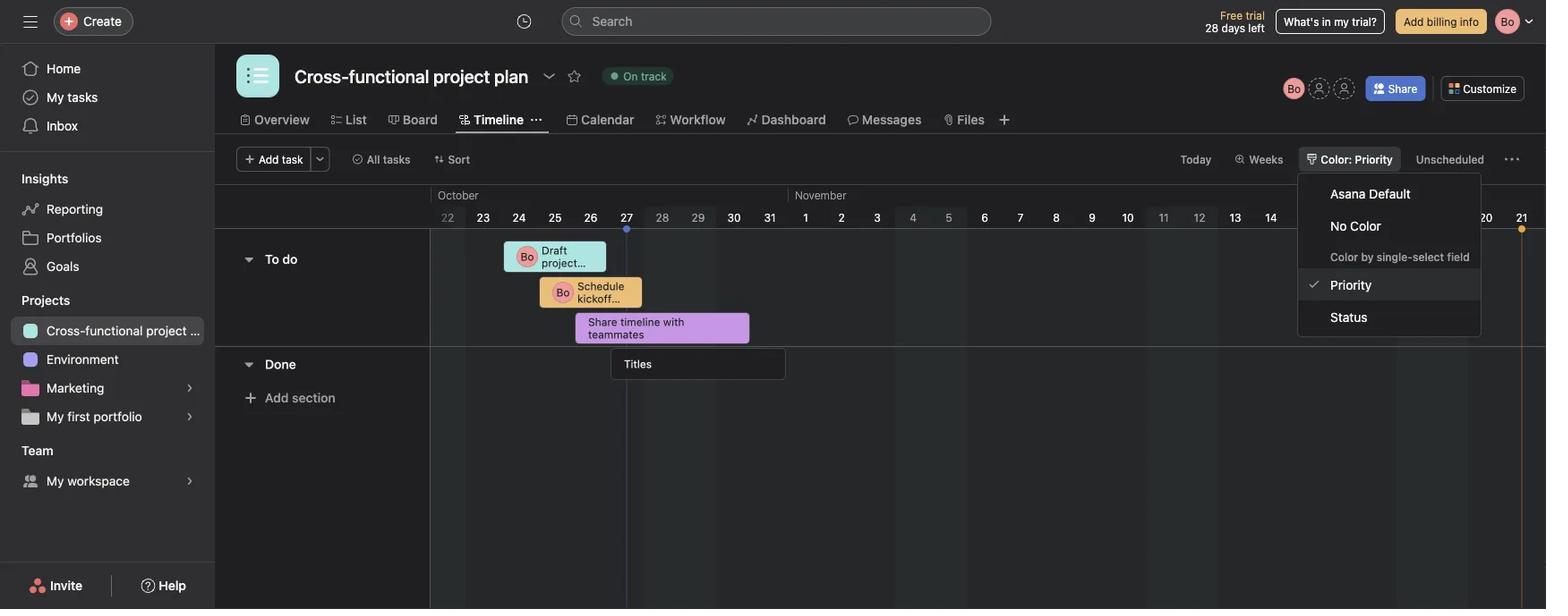 Task type: locate. For each thing, give the bounding box(es) containing it.
0 horizontal spatial tasks
[[67, 90, 98, 105]]

status link
[[1298, 301, 1481, 333]]

overview link
[[240, 110, 310, 130]]

share down the add billing info at the top of the page
[[1389, 82, 1418, 95]]

color right 16
[[1350, 218, 1382, 233]]

portfolio
[[94, 410, 142, 424]]

first
[[67, 410, 90, 424]]

0 vertical spatial priority
[[1355, 153, 1393, 166]]

titles
[[624, 358, 652, 371]]

projects element
[[0, 285, 215, 435]]

unscheduled
[[1416, 153, 1485, 166]]

bo down brief
[[557, 287, 570, 299]]

17
[[1373, 211, 1385, 224]]

bo button
[[1284, 78, 1305, 99]]

share for share timeline with teammates
[[588, 316, 617, 329]]

2 my from the top
[[47, 410, 64, 424]]

calendar
[[581, 112, 634, 127]]

my up inbox
[[47, 90, 64, 105]]

1 vertical spatial project
[[146, 324, 187, 338]]

portfolios
[[47, 231, 102, 245]]

october
[[438, 189, 479, 201]]

add
[[1404, 15, 1424, 28], [259, 153, 279, 166], [265, 391, 289, 406]]

add section
[[265, 391, 335, 406]]

tasks for my tasks
[[67, 90, 98, 105]]

2 vertical spatial bo
[[557, 287, 570, 299]]

2 vertical spatial add
[[265, 391, 289, 406]]

5
[[946, 211, 952, 224]]

create button
[[54, 7, 133, 36]]

search button
[[562, 7, 992, 36]]

1 horizontal spatial bo
[[557, 287, 570, 299]]

add left "billing"
[[1404, 15, 1424, 28]]

4
[[910, 211, 917, 224]]

free
[[1221, 9, 1243, 21]]

insights button
[[0, 170, 68, 188]]

bo left draft
[[521, 251, 534, 263]]

priority down by
[[1331, 277, 1372, 292]]

color: priority
[[1321, 153, 1393, 166]]

on track
[[623, 70, 667, 82]]

0 vertical spatial add
[[1404, 15, 1424, 28]]

more actions image up 21 on the right of the page
[[1505, 152, 1520, 167]]

tasks inside dropdown button
[[383, 153, 411, 166]]

today button
[[1173, 147, 1220, 172]]

functional
[[85, 324, 143, 338]]

schedule kickoff meeting
[[578, 280, 625, 318]]

1 horizontal spatial share
[[1389, 82, 1418, 95]]

add billing info
[[1404, 15, 1479, 28]]

bo for schedule kickoff meeting
[[557, 287, 570, 299]]

23
[[477, 211, 490, 224]]

1
[[803, 211, 808, 224]]

0 horizontal spatial share
[[588, 316, 617, 329]]

0 vertical spatial my
[[47, 90, 64, 105]]

project left plan on the left of the page
[[146, 324, 187, 338]]

help
[[159, 579, 186, 594]]

left
[[1249, 21, 1265, 34]]

show options image
[[542, 69, 556, 83]]

add down 'done' button
[[265, 391, 289, 406]]

environment
[[47, 352, 119, 367]]

27
[[621, 211, 633, 224]]

messages
[[862, 112, 922, 127]]

cross-
[[47, 324, 85, 338]]

inbox
[[47, 119, 78, 133]]

on
[[623, 70, 638, 82]]

calendar link
[[567, 110, 634, 130]]

schedule
[[578, 280, 625, 293]]

color:
[[1321, 153, 1352, 166]]

collapse task list for the section done image
[[242, 358, 256, 372]]

draft project brief
[[542, 244, 577, 282]]

select
[[1413, 251, 1444, 263]]

search list box
[[562, 7, 992, 36]]

my for my tasks
[[47, 90, 64, 105]]

tasks down home in the top of the page
[[67, 90, 98, 105]]

0 vertical spatial share
[[1389, 82, 1418, 95]]

more actions image
[[1505, 152, 1520, 167], [315, 154, 326, 165]]

team
[[21, 444, 53, 458]]

on track button
[[594, 64, 682, 89]]

0 horizontal spatial 28
[[656, 211, 669, 224]]

1 vertical spatial share
[[588, 316, 617, 329]]

1 horizontal spatial tasks
[[383, 153, 411, 166]]

to
[[265, 252, 279, 267]]

my tasks
[[47, 90, 98, 105]]

color left by
[[1331, 251, 1359, 263]]

share inside share button
[[1389, 82, 1418, 95]]

0 horizontal spatial bo
[[521, 251, 534, 263]]

bo down what's
[[1288, 82, 1301, 95]]

timeline
[[474, 112, 524, 127]]

my first portfolio
[[47, 410, 142, 424]]

marketing
[[47, 381, 104, 396]]

my left first
[[47, 410, 64, 424]]

bo
[[1288, 82, 1301, 95], [521, 251, 534, 263], [557, 287, 570, 299]]

my inside "projects" element
[[47, 410, 64, 424]]

meeting
[[578, 305, 619, 318]]

28 left days
[[1206, 21, 1219, 34]]

share for share
[[1389, 82, 1418, 95]]

dashboard
[[762, 112, 826, 127]]

tasks right "all"
[[383, 153, 411, 166]]

0 vertical spatial 28
[[1206, 21, 1219, 34]]

my for my first portfolio
[[47, 410, 64, 424]]

1 vertical spatial bo
[[521, 251, 534, 263]]

more actions image right task
[[315, 154, 326, 165]]

my down team
[[47, 474, 64, 489]]

bo for draft project brief
[[521, 251, 534, 263]]

what's in my trial?
[[1284, 15, 1377, 28]]

history image
[[517, 14, 531, 29]]

trial
[[1246, 9, 1265, 21]]

add task
[[259, 153, 303, 166]]

share button
[[1366, 76, 1426, 101]]

project down '25'
[[542, 257, 577, 270]]

1 vertical spatial tasks
[[383, 153, 411, 166]]

no color link
[[1298, 210, 1481, 242]]

unscheduled button
[[1408, 147, 1493, 172]]

track
[[641, 70, 667, 82]]

3 my from the top
[[47, 474, 64, 489]]

portfolios link
[[11, 224, 204, 253]]

0 vertical spatial tasks
[[67, 90, 98, 105]]

0 vertical spatial bo
[[1288, 82, 1301, 95]]

26
[[584, 211, 598, 224]]

1 vertical spatial 28
[[656, 211, 669, 224]]

0 horizontal spatial more actions image
[[315, 154, 326, 165]]

share
[[1389, 82, 1418, 95], [588, 316, 617, 329]]

13
[[1230, 211, 1242, 224]]

add inside add section button
[[265, 391, 289, 406]]

add inside add task button
[[259, 153, 279, 166]]

priority link
[[1298, 269, 1481, 301]]

2 vertical spatial my
[[47, 474, 64, 489]]

tasks inside global element
[[67, 90, 98, 105]]

default
[[1369, 186, 1411, 201]]

insights
[[21, 171, 68, 186]]

add inside add billing info 'button'
[[1404, 15, 1424, 28]]

31
[[764, 211, 776, 224]]

1 horizontal spatial project
[[542, 257, 577, 270]]

color by single-select field
[[1331, 251, 1470, 263]]

board link
[[388, 110, 438, 130]]

1 vertical spatial my
[[47, 410, 64, 424]]

share inside share timeline with teammates
[[588, 316, 617, 329]]

2 horizontal spatial bo
[[1288, 82, 1301, 95]]

22
[[441, 211, 454, 224]]

what's in my trial? button
[[1276, 9, 1385, 34]]

None text field
[[290, 60, 533, 92]]

my inside global element
[[47, 90, 64, 105]]

28 left 29
[[656, 211, 669, 224]]

1 horizontal spatial 28
[[1206, 21, 1219, 34]]

add left task
[[259, 153, 279, 166]]

hide sidebar image
[[23, 14, 38, 29]]

project
[[542, 257, 577, 270], [146, 324, 187, 338]]

my inside teams element
[[47, 474, 64, 489]]

priority up asana default
[[1355, 153, 1393, 166]]

search
[[592, 14, 633, 29]]

share down kickoff
[[588, 316, 617, 329]]

by
[[1361, 251, 1374, 263]]

1 my from the top
[[47, 90, 64, 105]]

1 vertical spatial add
[[259, 153, 279, 166]]



Task type: vqa. For each thing, say whether or not it's contained in the screenshot.
Dismiss ICON
no



Task type: describe. For each thing, give the bounding box(es) containing it.
list link
[[331, 110, 367, 130]]

all tasks
[[367, 153, 411, 166]]

tab actions image
[[531, 115, 542, 125]]

reporting link
[[11, 195, 204, 224]]

home
[[47, 61, 81, 76]]

sort button
[[426, 147, 478, 172]]

see details, marketing image
[[184, 383, 195, 394]]

11
[[1159, 211, 1169, 224]]

add for add billing info
[[1404, 15, 1424, 28]]

board
[[403, 112, 438, 127]]

my
[[1334, 15, 1349, 28]]

customize
[[1463, 82, 1517, 95]]

goals
[[47, 259, 79, 274]]

create
[[83, 14, 122, 29]]

1 vertical spatial priority
[[1331, 277, 1372, 292]]

2
[[838, 211, 845, 224]]

to do
[[265, 252, 298, 267]]

my workspace link
[[11, 467, 204, 496]]

what's
[[1284, 15, 1319, 28]]

my workspace
[[47, 474, 130, 489]]

marketing link
[[11, 374, 204, 403]]

6
[[982, 211, 988, 224]]

all
[[367, 153, 380, 166]]

timeline
[[620, 316, 660, 329]]

add for add task
[[259, 153, 279, 166]]

done button
[[265, 349, 296, 381]]

help button
[[129, 570, 198, 603]]

in
[[1322, 15, 1331, 28]]

dashboard link
[[747, 110, 826, 130]]

cross-functional project plan link
[[11, 317, 215, 346]]

projects
[[21, 293, 70, 308]]

29
[[692, 211, 705, 224]]

files link
[[943, 110, 985, 130]]

20
[[1480, 211, 1493, 224]]

8
[[1053, 211, 1060, 224]]

insights element
[[0, 163, 215, 285]]

28 inside free trial 28 days left
[[1206, 21, 1219, 34]]

add to starred image
[[567, 69, 581, 83]]

21
[[1517, 211, 1528, 224]]

asana default
[[1331, 186, 1411, 201]]

with
[[663, 316, 685, 329]]

global element
[[0, 44, 215, 151]]

collapse task list for the section to do image
[[242, 253, 256, 267]]

to do button
[[265, 244, 298, 276]]

see details, my first portfolio image
[[184, 412, 195, 423]]

messages link
[[848, 110, 922, 130]]

16
[[1337, 211, 1349, 224]]

all tasks button
[[344, 147, 419, 172]]

0 vertical spatial color
[[1350, 218, 1382, 233]]

team button
[[0, 442, 53, 460]]

section
[[292, 391, 335, 406]]

25
[[549, 211, 562, 224]]

workflow
[[670, 112, 726, 127]]

days
[[1222, 21, 1246, 34]]

my tasks link
[[11, 83, 204, 112]]

share timeline with teammates
[[588, 316, 685, 341]]

priority inside dropdown button
[[1355, 153, 1393, 166]]

14
[[1266, 211, 1277, 224]]

1 vertical spatial color
[[1331, 251, 1359, 263]]

add tab image
[[997, 113, 1012, 127]]

add task button
[[236, 147, 311, 172]]

list image
[[247, 65, 269, 87]]

field
[[1447, 251, 1470, 263]]

plan
[[190, 324, 215, 338]]

my first portfolio link
[[11, 403, 204, 432]]

asana default link
[[1298, 177, 1481, 210]]

overview
[[254, 112, 310, 127]]

weeks button
[[1227, 147, 1292, 172]]

0 horizontal spatial project
[[146, 324, 187, 338]]

list
[[345, 112, 367, 127]]

no color
[[1331, 218, 1382, 233]]

30
[[728, 211, 741, 224]]

bo inside button
[[1288, 82, 1301, 95]]

add section button
[[236, 382, 343, 415]]

brief
[[542, 270, 565, 282]]

1 horizontal spatial more actions image
[[1505, 152, 1520, 167]]

my for my workspace
[[47, 474, 64, 489]]

0 vertical spatial project
[[542, 257, 577, 270]]

add for add section
[[265, 391, 289, 406]]

cross-functional project plan
[[47, 324, 215, 338]]

tasks for all tasks
[[383, 153, 411, 166]]

november
[[795, 189, 847, 201]]

weeks
[[1249, 153, 1283, 166]]

sort
[[448, 153, 470, 166]]

customize button
[[1441, 76, 1525, 101]]

trial?
[[1352, 15, 1377, 28]]

kickoff
[[578, 293, 612, 305]]

see details, my workspace image
[[184, 476, 195, 487]]

teams element
[[0, 435, 215, 500]]

task
[[282, 153, 303, 166]]

9
[[1089, 211, 1096, 224]]



